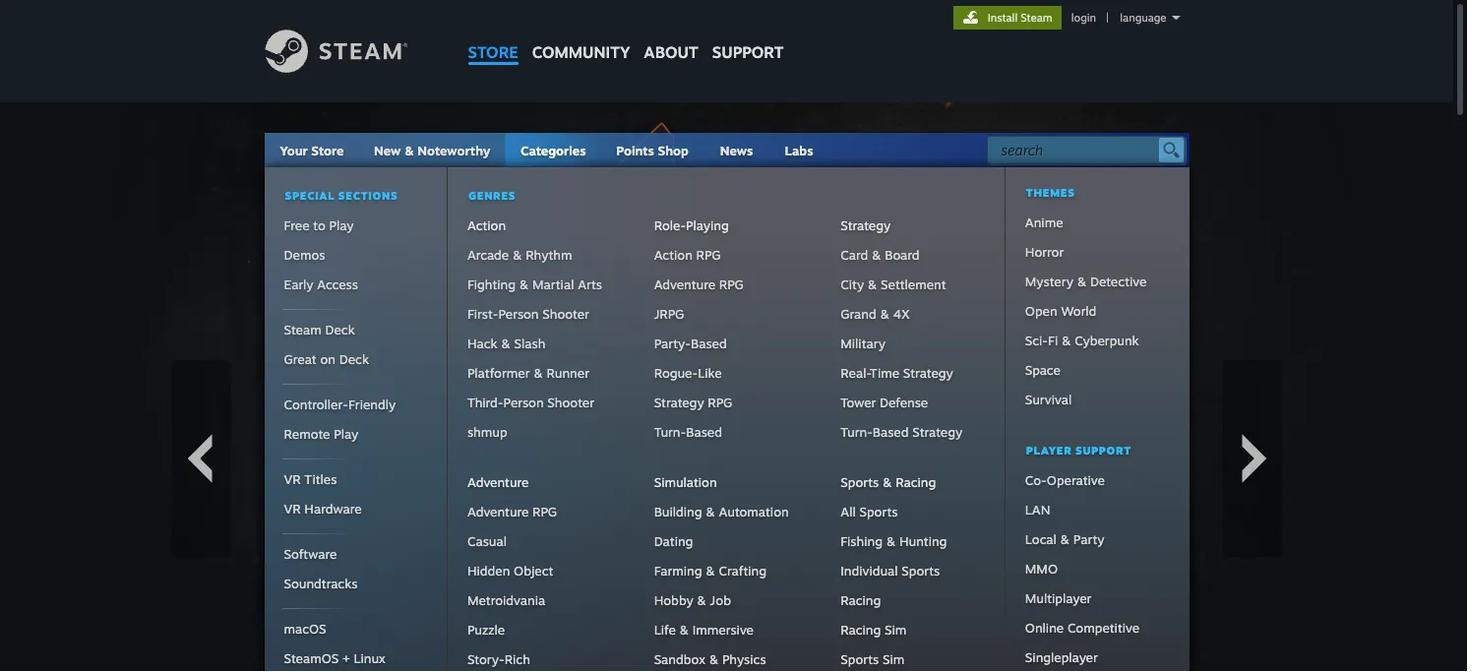 Task type: locate. For each thing, give the bounding box(es) containing it.
| right mixed
[[595, 376, 599, 396]]

party-based
[[654, 336, 727, 351]]

1 horizontal spatial action
[[654, 247, 693, 263]]

adventure down shmup link
[[468, 474, 529, 490]]

1 vertical spatial hack
[[615, 441, 643, 456]]

new
[[374, 143, 401, 158]]

1 vertical spatial horror
[[1110, 416, 1146, 431]]

first- down fighting at the left of page
[[468, 306, 499, 322]]

date:
[[612, 347, 654, 369]]

hunting
[[900, 534, 947, 549]]

individual
[[841, 563, 898, 579]]

remote play link
[[283, 422, 359, 449]]

1 horizontal spatial horror
[[1110, 416, 1146, 431]]

hidden object
[[468, 563, 554, 579]]

sim down racing sim link
[[883, 652, 905, 667]]

1 vertical spatial online
[[1026, 620, 1064, 636]]

2 vertical spatial action
[[1026, 441, 1061, 456]]

& for fishing & hunting
[[887, 534, 896, 549]]

1 vertical spatial action link
[[1016, 438, 1071, 459]]

0 horizontal spatial adventure link
[[467, 471, 530, 494]]

adventure rpg up casual
[[468, 504, 557, 520]]

0 vertical spatial first-
[[468, 306, 499, 322]]

2 vr from the top
[[284, 501, 301, 517]]

play inside remote play link
[[334, 426, 359, 442]]

multiplayer down "mmo" link
[[1026, 591, 1092, 606]]

slash for hack & slash
[[514, 336, 546, 351]]

shooter up this on the left
[[549, 441, 592, 456]]

0 vertical spatial vr
[[284, 472, 301, 487]]

turn-based
[[654, 424, 722, 440]]

hack for hack & slash
[[468, 336, 498, 351]]

0 horizontal spatial hack
[[468, 336, 498, 351]]

rpg down like
[[708, 395, 733, 410]]

& up all sports
[[883, 474, 892, 490]]

support link
[[706, 0, 791, 67]]

violent
[[1085, 441, 1123, 456]]

1 vr from the top
[[284, 472, 301, 487]]

online up customization on the right of the page
[[795, 416, 830, 431]]

warhammer 40,000: darktide image
[[264, 287, 519, 593]]

& right "building"
[[706, 504, 715, 520]]

& for hobby & job
[[697, 593, 707, 608]]

adventure rpg down action rpg link
[[654, 277, 744, 292]]

rhythm
[[526, 247, 572, 263]]

survival horror shooter
[[549, 416, 1146, 456]]

sim up sports sim link
[[885, 622, 907, 638]]

1 vertical spatial warhammer
[[549, 416, 616, 431]]

action down fps link
[[1026, 441, 1061, 456]]

hack inside 'hack & slash' link
[[468, 336, 498, 351]]

adventure rpg link down action rpg link
[[653, 273, 745, 299]]

horror link
[[1025, 240, 1065, 267]]

& right arcade
[[513, 247, 522, 263]]

& right card
[[872, 247, 882, 263]]

platformer
[[468, 365, 530, 381]]

0 vertical spatial adventure link
[[705, 413, 781, 434]]

1 horizontal spatial online
[[1026, 620, 1064, 636]]

& left job
[[697, 593, 707, 608]]

2 vertical spatial co-
[[1026, 473, 1047, 488]]

1 horizontal spatial action link
[[1016, 438, 1071, 459]]

rogue-like link
[[653, 361, 723, 388]]

life & immersive link
[[653, 618, 755, 645]]

mmo link
[[1025, 557, 1059, 584]]

adventure link up character
[[705, 413, 781, 434]]

1 vertical spatial play
[[334, 426, 359, 442]]

competitive
[[1068, 620, 1140, 636]]

1 vertical spatial adventure link
[[467, 471, 530, 494]]

racing down "individual"
[[841, 593, 881, 608]]

&
[[404, 143, 414, 158], [513, 247, 522, 263], [872, 247, 882, 263], [1078, 274, 1087, 289], [519, 277, 529, 292], [868, 277, 877, 292], [881, 306, 890, 322], [1062, 333, 1071, 348], [501, 336, 511, 351], [534, 365, 543, 381], [883, 474, 892, 490], [706, 504, 715, 520], [1061, 532, 1070, 547], [887, 534, 896, 549], [706, 563, 715, 579], [697, 593, 707, 608], [680, 622, 689, 638], [709, 652, 719, 667]]

& up job
[[706, 563, 715, 579]]

1 horizontal spatial co-
[[968, 441, 988, 456]]

0 vertical spatial person
[[499, 306, 539, 322]]

0 vertical spatial racing
[[896, 474, 936, 490]]

2 vertical spatial racing
[[841, 622, 881, 638]]

remote play
[[284, 426, 359, 442]]

sim for racing sim
[[885, 622, 907, 638]]

co- for co-operative
[[1026, 473, 1047, 488]]

racing for the racing link
[[841, 593, 881, 608]]

demos link
[[283, 243, 326, 270]]

1 vertical spatial |
[[595, 376, 599, 396]]

soundtracks link
[[283, 572, 359, 599]]

turn- for turn-based strategy
[[841, 424, 873, 440]]

2 turn- from the left
[[841, 424, 873, 440]]

immersive
[[693, 622, 754, 638]]

about link
[[637, 0, 706, 67]]

shooter link
[[539, 438, 601, 459]]

1 vertical spatial racing
[[841, 593, 881, 608]]

horror down anime link
[[1026, 244, 1064, 260]]

0 vertical spatial to
[[313, 218, 326, 233]]

1 vertical spatial person
[[504, 395, 544, 410]]

1 horizontal spatial turn-
[[841, 424, 873, 440]]

& for fighting & martial arts
[[519, 277, 529, 292]]

hobby
[[654, 593, 694, 608]]

person down turn-based strategy
[[908, 441, 945, 456]]

pve
[[894, 416, 914, 431]]

card
[[841, 247, 868, 263]]

tower defense link
[[840, 391, 929, 417]]

1 vertical spatial survival
[[1065, 416, 1107, 431]]

adventure
[[654, 277, 716, 292], [715, 416, 771, 431], [468, 474, 529, 490], [468, 504, 529, 520]]

1 vertical spatial vr
[[284, 501, 301, 517]]

1 horizontal spatial slash
[[670, 441, 699, 456]]

play
[[329, 218, 354, 233], [334, 426, 359, 442]]

first- for first-person
[[880, 441, 908, 456]]

action link up arcade
[[467, 214, 507, 237]]

1 vertical spatial slash
[[670, 441, 699, 456]]

0 horizontal spatial slash
[[514, 336, 546, 351]]

multiplayer link up co-op link
[[927, 413, 1008, 434]]

0 horizontal spatial adventure rpg link
[[467, 500, 558, 527]]

& left "runner"
[[534, 365, 543, 381]]

great
[[284, 351, 317, 367]]

0 vertical spatial multiplayer link
[[927, 413, 1008, 434]]

person
[[499, 306, 539, 322], [504, 395, 544, 410], [908, 441, 945, 456]]

deck right on
[[339, 351, 369, 367]]

& for building & automation
[[706, 504, 715, 520]]

0 vertical spatial action
[[468, 218, 506, 233]]

customization
[[779, 441, 856, 456]]

horror inside survival horror shooter
[[1110, 416, 1146, 431]]

1 vertical spatial multiplayer
[[1026, 591, 1092, 606]]

& right new
[[404, 143, 414, 158]]

0 horizontal spatial multiplayer
[[937, 416, 998, 431]]

vr down vr titles link
[[284, 501, 301, 517]]

0 horizontal spatial turn-
[[654, 424, 686, 440]]

points shop link
[[601, 133, 705, 167]]

warhammer 40k
[[549, 416, 642, 431]]

grand
[[841, 306, 877, 322]]

1 vertical spatial action
[[654, 247, 693, 263]]

1 horizontal spatial hack
[[615, 441, 643, 456]]

sandbox & physics
[[654, 652, 766, 667]]

slash down the first-person shooter link
[[514, 336, 546, 351]]

labs link
[[769, 133, 829, 167]]

metroidvania link
[[467, 589, 547, 615]]

news
[[720, 143, 754, 158]]

& up world
[[1078, 274, 1087, 289]]

macos
[[284, 621, 326, 637]]

horror up violent
[[1110, 416, 1146, 431]]

| right login link
[[1107, 11, 1109, 25]]

role-
[[654, 218, 686, 233]]

shooter
[[269, 206, 495, 265], [543, 306, 590, 322], [548, 395, 595, 410], [549, 441, 592, 456]]

& for mystery & detective
[[1078, 274, 1087, 289]]

fishing & hunting link
[[840, 530, 948, 556]]

1 vertical spatial first-
[[880, 441, 908, 456]]

person up hack & slash
[[499, 306, 539, 322]]

reviews
[[700, 376, 761, 396]]

0 vertical spatial slash
[[514, 336, 546, 351]]

lan
[[1026, 502, 1051, 518]]

0 vertical spatial survival
[[1026, 392, 1072, 408]]

1 vertical spatial multiplayer link
[[1025, 587, 1093, 613]]

multiplayer up co-op link
[[937, 416, 998, 431]]

& for farming & crafting
[[706, 563, 715, 579]]

third-person shooter link
[[467, 391, 596, 417]]

to right free
[[313, 218, 326, 233]]

& left "4x"
[[881, 306, 890, 322]]

first- for first-person shooter
[[468, 306, 499, 322]]

multiplayer link
[[927, 413, 1008, 434], [1025, 587, 1093, 613]]

adventure link down shmup link
[[467, 471, 530, 494]]

& for arcade & rhythm
[[513, 247, 522, 263]]

1 vertical spatial sim
[[883, 652, 905, 667]]

0 vertical spatial |
[[1107, 11, 1109, 25]]

to left you:
[[713, 470, 727, 486]]

rpg down playing
[[697, 247, 721, 263]]

online for online co-op
[[795, 416, 830, 431]]

& down arcade & rhythm link
[[519, 277, 529, 292]]

0 horizontal spatial action link
[[467, 214, 507, 237]]

hack up platformer
[[468, 336, 498, 351]]

shooter for first-person shooter
[[543, 306, 590, 322]]

0 horizontal spatial adventure rpg
[[468, 504, 557, 520]]

0 vertical spatial hack
[[468, 336, 498, 351]]

controller-
[[284, 397, 349, 412]]

0 horizontal spatial co-
[[834, 416, 854, 431]]

survival horror link
[[1055, 413, 1155, 434]]

shooter inside survival horror shooter
[[549, 441, 592, 456]]

online up singleplayer
[[1026, 620, 1064, 636]]

0 horizontal spatial multiplayer link
[[927, 413, 1008, 434]]

0 horizontal spatial |
[[595, 376, 599, 396]]

0 vertical spatial sim
[[885, 622, 907, 638]]

deck up on
[[325, 322, 355, 338]]

building & automation
[[654, 504, 789, 520]]

0 horizontal spatial action
[[468, 218, 506, 233]]

slash down "turn-based"
[[670, 441, 699, 456]]

survival up player support
[[1065, 416, 1107, 431]]

points shop
[[616, 143, 689, 158]]

1 horizontal spatial multiplayer link
[[1025, 587, 1093, 613]]

arcade & rhythm link
[[467, 243, 573, 270]]

2022
[[729, 347, 775, 369]]

& right fishing
[[887, 534, 896, 549]]

survival for survival
[[1026, 392, 1072, 408]]

1 vertical spatial adventure rpg
[[468, 504, 557, 520]]

access
[[317, 277, 358, 292]]

life
[[654, 622, 676, 638]]

shmup link
[[467, 420, 508, 447]]

0 horizontal spatial online
[[795, 416, 830, 431]]

1 horizontal spatial steam
[[1021, 11, 1053, 25]]

steam up "great"
[[284, 322, 322, 338]]

party-
[[654, 336, 691, 351]]

0 vertical spatial warhammer
[[543, 305, 717, 342]]

time
[[870, 365, 900, 381]]

0 vertical spatial steam
[[1021, 11, 1053, 25]]

warhammer inside warhammer 40,000: darktide release date: nov 30, 2022 mixed | 66,610 user reviews
[[543, 305, 717, 342]]

hack
[[468, 336, 498, 351], [615, 441, 643, 456]]

1 vertical spatial adventure rpg link
[[467, 500, 558, 527]]

steamos + linux link
[[283, 647, 387, 671]]

grand & 4x link
[[840, 302, 911, 329]]

warhammer up date:
[[543, 305, 717, 342]]

person down platformer & runner link
[[504, 395, 544, 410]]

shooter down "runner"
[[548, 395, 595, 410]]

2 horizontal spatial action
[[1026, 441, 1061, 456]]

sports sim link
[[840, 648, 906, 671]]

play down special sections
[[329, 218, 354, 233]]

racing down the first-person link in the bottom of the page
[[896, 474, 936, 490]]

online for online competitive
[[1026, 620, 1064, 636]]

shooter down the martial
[[543, 306, 590, 322]]

op
[[988, 441, 1002, 456]]

0 vertical spatial multiplayer
[[937, 416, 998, 431]]

warhammer up shooter link
[[549, 416, 616, 431]]

free to play link
[[283, 214, 355, 240]]

cyberpunk
[[1075, 333, 1140, 348]]

strategy up first-person
[[913, 424, 963, 440]]

& right city
[[868, 277, 877, 292]]

hidden object link
[[467, 559, 555, 586]]

runner
[[547, 365, 590, 381]]

racing down the racing link
[[841, 622, 881, 638]]

2 horizontal spatial co-
[[1026, 473, 1047, 488]]

survival down space "link"
[[1026, 392, 1072, 408]]

0 vertical spatial horror
[[1026, 244, 1064, 260]]

& for grand & 4x
[[881, 306, 890, 322]]

| inside warhammer 40,000: darktide release date: nov 30, 2022 mixed | 66,610 user reviews
[[595, 376, 599, 396]]

survival
[[1026, 392, 1072, 408], [1065, 416, 1107, 431]]

0 vertical spatial adventure rpg link
[[653, 273, 745, 299]]

0 vertical spatial online
[[795, 416, 830, 431]]

2 vertical spatial person
[[908, 441, 945, 456]]

store
[[468, 42, 518, 62]]

40,000:
[[725, 305, 842, 342]]

steamos
[[284, 651, 339, 666]]

shooter down sections
[[269, 206, 495, 265]]

first- down turn-based strategy
[[880, 441, 908, 456]]

0 vertical spatial co-
[[834, 416, 854, 431]]

1 vertical spatial steam
[[284, 322, 322, 338]]

turn-based link
[[653, 420, 723, 447]]

action link
[[467, 214, 507, 237], [1016, 438, 1071, 459]]

1 turn- from the left
[[654, 424, 686, 440]]

1 horizontal spatial first-
[[880, 441, 908, 456]]

steam right install
[[1021, 11, 1053, 25]]

turn- down tower
[[841, 424, 873, 440]]

adventure rpg
[[654, 277, 744, 292], [468, 504, 557, 520]]

0 horizontal spatial first-
[[468, 306, 499, 322]]

action up arcade
[[468, 218, 506, 233]]

play down controller-friendly link
[[334, 426, 359, 442]]

action for the top action link
[[468, 218, 506, 233]]

hack inside hack and slash link
[[615, 441, 643, 456]]

1 vertical spatial co-
[[968, 441, 988, 456]]

1 horizontal spatial |
[[1107, 11, 1109, 25]]

0 vertical spatial adventure rpg
[[654, 277, 744, 292]]

action down role-
[[654, 247, 693, 263]]

survival inside survival horror shooter
[[1065, 416, 1107, 431]]

language
[[1121, 11, 1167, 25]]

vr left titles
[[284, 472, 301, 487]]

online competitive
[[1026, 620, 1140, 636]]

& right life
[[680, 622, 689, 638]]

early
[[284, 277, 314, 292]]

adventure rpg link up casual
[[467, 500, 558, 527]]

community link
[[525, 0, 637, 71]]

multiplayer link down "mmo" link
[[1025, 587, 1093, 613]]

dating link
[[653, 530, 694, 556]]

& down life & immersive link
[[709, 652, 719, 667]]

0 vertical spatial play
[[329, 218, 354, 233]]

1 horizontal spatial to
[[713, 470, 727, 486]]

& up platformer
[[501, 336, 511, 351]]

0 horizontal spatial steam
[[284, 322, 322, 338]]

& for sandbox & physics
[[709, 652, 719, 667]]

& left party
[[1061, 532, 1070, 547]]

turn- up hack and slash
[[654, 424, 686, 440]]

1 vertical spatial to
[[713, 470, 727, 486]]

hack down 40k
[[615, 441, 643, 456]]

action link down fps link
[[1016, 438, 1071, 459]]

anime link
[[1025, 211, 1065, 237]]



Task type: vqa. For each thing, say whether or not it's contained in the screenshot.
Myth: to the bottom
no



Task type: describe. For each thing, give the bounding box(es) containing it.
macos link
[[283, 617, 327, 644]]

next image
[[1230, 434, 1279, 483]]

free
[[284, 218, 310, 233]]

& for card & board
[[872, 247, 882, 263]]

slash for hack and slash
[[670, 441, 699, 456]]

fishing & hunting
[[841, 534, 947, 549]]

rpg up warhammer 40,000: darktide link
[[719, 277, 744, 292]]

role-playing link
[[653, 214, 730, 237]]

co- for co-op
[[968, 441, 988, 456]]

demos
[[284, 247, 325, 263]]

story-
[[468, 652, 505, 667]]

playing
[[686, 218, 729, 233]]

story-rich link
[[467, 648, 531, 671]]

first-person shooter link
[[467, 302, 591, 329]]

hobby & job link
[[653, 589, 732, 615]]

action rpg
[[654, 247, 721, 263]]

0 horizontal spatial to
[[313, 218, 326, 233]]

genres
[[468, 189, 516, 203]]

rpg down 'why'
[[533, 504, 557, 520]]

physics
[[722, 652, 766, 667]]

mixed
[[547, 376, 592, 396]]

sandbox & physics link
[[653, 648, 767, 671]]

grand & 4x
[[841, 306, 910, 322]]

categories link
[[521, 143, 586, 158]]

linux
[[354, 651, 386, 666]]

farming & crafting link
[[653, 559, 768, 586]]

why this game is relevant to you:
[[539, 470, 759, 486]]

open
[[1026, 303, 1058, 319]]

shooter for survival horror shooter
[[549, 441, 592, 456]]

building
[[654, 504, 702, 520]]

adventure down action rpg link
[[654, 277, 716, 292]]

is
[[641, 470, 652, 486]]

singleplayer link
[[1025, 646, 1099, 671]]

hack for hack and slash
[[615, 441, 643, 456]]

based for party-based
[[691, 336, 727, 351]]

& for city & settlement
[[868, 277, 877, 292]]

real-time strategy link
[[840, 361, 955, 388]]

hack and slash
[[615, 441, 699, 456]]

sports up all sports
[[841, 474, 879, 490]]

third-person shooter
[[468, 395, 595, 410]]

0 horizontal spatial horror
[[1026, 244, 1064, 260]]

strategy up card
[[841, 218, 891, 233]]

based for turn-based
[[686, 424, 722, 440]]

remote
[[284, 426, 330, 442]]

farming & crafting
[[654, 563, 767, 579]]

warhammer for 40,000:
[[543, 305, 717, 342]]

login | language
[[1072, 11, 1167, 25]]

1 horizontal spatial adventure rpg
[[654, 277, 744, 292]]

sports right all
[[860, 504, 898, 520]]

sports down the hunting
[[902, 563, 940, 579]]

op
[[854, 416, 870, 431]]

support
[[712, 42, 784, 62]]

new & noteworthy link
[[374, 143, 491, 158]]

early access link
[[283, 273, 359, 299]]

ranked 55 in top sellers
[[556, 491, 689, 506]]

& for sports & racing
[[883, 474, 892, 490]]

$39.99 link
[[264, 287, 519, 633]]

& right fi
[[1062, 333, 1071, 348]]

settlement
[[881, 277, 947, 292]]

titles
[[304, 472, 337, 487]]

mystery & detective link
[[1025, 270, 1148, 296]]

adventure up casual
[[468, 504, 529, 520]]

all
[[841, 504, 856, 520]]

story-rich
[[468, 652, 530, 667]]

puzzle
[[468, 622, 505, 638]]

hack & slash
[[468, 336, 546, 351]]

1 horizontal spatial multiplayer
[[1026, 591, 1092, 606]]

tower
[[841, 395, 876, 410]]

character customization
[[722, 441, 856, 456]]

this
[[573, 470, 597, 486]]

play inside free to play link
[[329, 218, 354, 233]]

points
[[616, 143, 655, 158]]

co-operative link
[[1025, 469, 1106, 495]]

previous image
[[175, 434, 224, 483]]

sections
[[338, 189, 398, 203]]

ranked
[[556, 491, 598, 506]]

1 horizontal spatial adventure rpg link
[[653, 273, 745, 299]]

fighting & martial arts link
[[467, 273, 603, 299]]

vr for vr hardware
[[284, 501, 301, 517]]

sellers
[[654, 491, 689, 506]]

person for third-person shooter
[[504, 395, 544, 410]]

& for new & noteworthy
[[404, 143, 414, 158]]

person for first-person
[[908, 441, 945, 456]]

survival link
[[1025, 388, 1073, 414]]

4x
[[894, 306, 910, 322]]

co-operative
[[1026, 473, 1105, 488]]

rogue-
[[654, 365, 698, 381]]

free to play
[[284, 218, 354, 233]]

local & party
[[1026, 532, 1105, 547]]

& for platformer & runner
[[534, 365, 543, 381]]

your
[[280, 143, 308, 158]]

action for right action link
[[1026, 441, 1061, 456]]

action for action rpg
[[654, 247, 693, 263]]

fighting & martial arts
[[468, 277, 602, 292]]

farming
[[654, 563, 702, 579]]

community
[[532, 42, 630, 62]]

shooter for third-person shooter
[[548, 395, 595, 410]]

turn- for turn-based
[[654, 424, 686, 440]]

nov
[[659, 347, 692, 369]]

sim for sports sim
[[883, 652, 905, 667]]

dating
[[654, 534, 693, 549]]

mmo
[[1026, 561, 1058, 577]]

1 vertical spatial deck
[[339, 351, 369, 367]]

0 vertical spatial action link
[[467, 214, 507, 237]]

game
[[601, 470, 637, 486]]

fps link
[[1012, 413, 1051, 434]]

person for first-person shooter
[[499, 306, 539, 322]]

martial
[[533, 277, 574, 292]]

like
[[698, 365, 722, 381]]

strategy up "defense" at the bottom of the page
[[903, 365, 954, 381]]

& for life & immersive
[[680, 622, 689, 638]]

individual sports
[[841, 563, 940, 579]]

sci-fi & cyberpunk
[[1026, 333, 1140, 348]]

gore link
[[656, 413, 702, 434]]

world
[[1062, 303, 1097, 319]]

based for turn-based strategy
[[873, 424, 909, 440]]

labs
[[785, 143, 814, 158]]

racing for racing sim
[[841, 622, 881, 638]]

hack and slash link
[[605, 438, 709, 459]]

fps
[[1021, 416, 1041, 431]]

military
[[841, 336, 886, 351]]

relevant
[[655, 470, 709, 486]]

+
[[343, 651, 350, 666]]

0 vertical spatial deck
[[325, 322, 355, 338]]

login
[[1072, 11, 1097, 25]]

1 horizontal spatial adventure link
[[705, 413, 781, 434]]

co-op
[[968, 441, 1002, 456]]

controller-friendly
[[284, 397, 396, 412]]

puzzle link
[[467, 618, 506, 645]]

survival for survival horror shooter
[[1065, 416, 1107, 431]]

pve link
[[884, 413, 923, 434]]

strategy up 'gore' link on the left
[[654, 395, 704, 410]]

& for hack & slash
[[501, 336, 511, 351]]

30,
[[697, 347, 724, 369]]

sports & racing
[[841, 474, 936, 490]]

warhammer for 40k
[[549, 416, 616, 431]]

sports down racing sim link
[[841, 652, 879, 667]]

operative
[[1047, 473, 1105, 488]]

real-time strategy
[[841, 365, 954, 381]]

sci-fi & cyberpunk link
[[1025, 329, 1140, 355]]

open world link
[[1025, 299, 1098, 326]]

vr for vr titles
[[284, 472, 301, 487]]

search text field
[[1002, 138, 1154, 163]]

& for local & party
[[1061, 532, 1070, 547]]

adventure up character
[[715, 416, 771, 431]]



